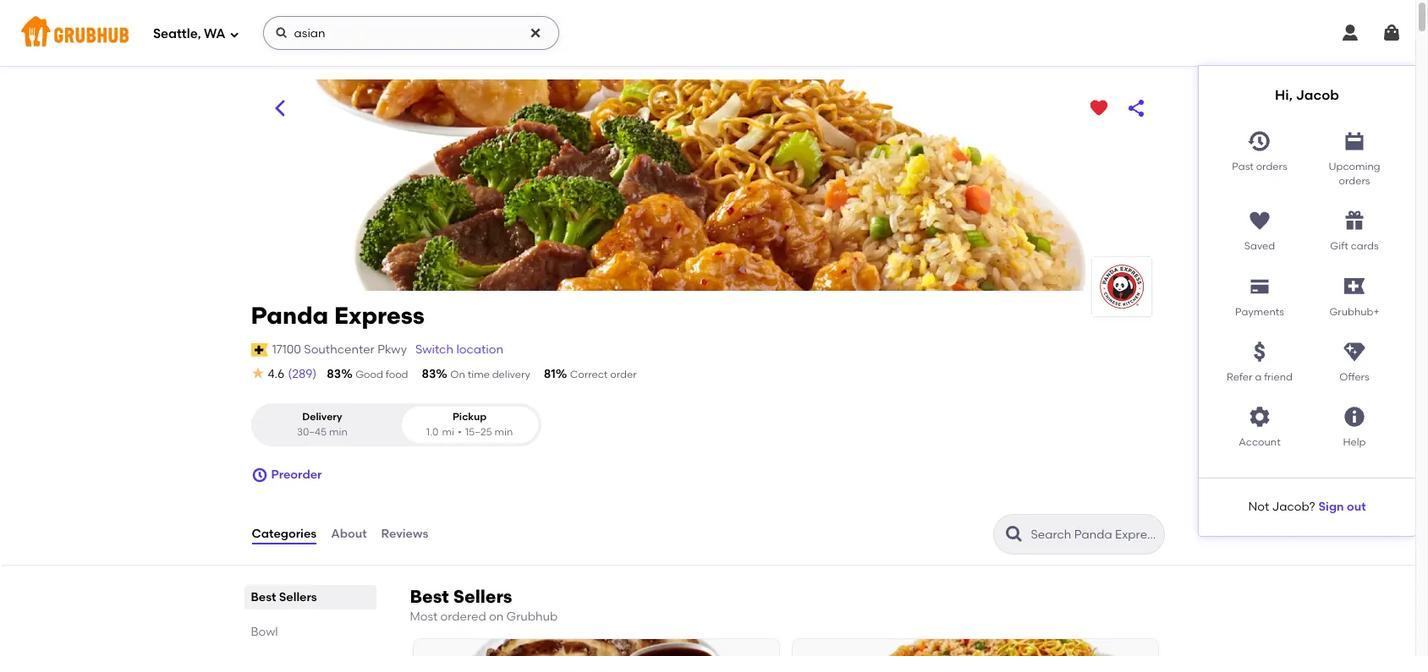 Task type: describe. For each thing, give the bounding box(es) containing it.
past orders
[[1233, 160, 1288, 172]]

correct order
[[570, 369, 637, 381]]

svg image for saved
[[1248, 209, 1272, 233]]

main navigation navigation
[[0, 0, 1416, 537]]

upcoming orders
[[1329, 160, 1381, 187]]

83 for on time delivery
[[422, 367, 436, 382]]

hi,
[[1276, 87, 1293, 103]]

saved
[[1245, 241, 1276, 253]]

wa
[[204, 26, 226, 41]]

jacob for not
[[1273, 500, 1310, 514]]

grubhub
[[507, 610, 558, 625]]

out
[[1347, 500, 1367, 514]]

account
[[1239, 437, 1281, 449]]

not
[[1249, 500, 1270, 514]]

svg image inside the gift cards link
[[1343, 209, 1367, 233]]

•
[[458, 426, 462, 438]]

share icon image
[[1126, 98, 1146, 119]]

Search for food, convenience, alcohol... search field
[[263, 16, 559, 50]]

svg image for help
[[1343, 406, 1367, 430]]

grubhub plus flag logo image
[[1345, 279, 1365, 295]]

bowl
[[251, 626, 278, 640]]

svg image inside the account link
[[1248, 406, 1272, 430]]

saved restaurant button
[[1084, 93, 1114, 124]]

switch
[[416, 343, 454, 357]]

sign
[[1319, 500, 1345, 514]]

sellers for best sellers
[[279, 591, 317, 605]]

best sellers
[[251, 591, 317, 605]]

orders for upcoming orders
[[1339, 175, 1371, 187]]

seattle, wa
[[153, 26, 226, 41]]

mi
[[442, 426, 454, 438]]

on time delivery
[[451, 369, 531, 381]]

location
[[457, 343, 504, 357]]

hi, jacob
[[1276, 87, 1340, 103]]

4.6
[[268, 367, 285, 382]]

a
[[1256, 372, 1262, 384]]

correct
[[570, 369, 608, 381]]

svg image for refer a friend
[[1248, 340, 1272, 364]]

good
[[356, 369, 383, 381]]

about
[[331, 527, 367, 542]]

help
[[1344, 437, 1367, 449]]

grubhub+
[[1330, 306, 1380, 318]]

grubhub+ button
[[1308, 268, 1403, 320]]

switch location button
[[415, 341, 504, 360]]

delivery
[[302, 412, 342, 423]]

(289)
[[288, 367, 317, 382]]

reviews
[[381, 527, 429, 542]]

offers
[[1340, 372, 1370, 384]]

sellers for best sellers most ordered on grubhub
[[454, 587, 512, 608]]

83 for good food
[[327, 367, 341, 382]]

account link
[[1213, 399, 1308, 451]]

help button
[[1308, 399, 1403, 451]]

cards
[[1351, 241, 1379, 253]]

30–45
[[297, 426, 327, 438]]

svg image for 4.6
[[251, 367, 265, 380]]

switch location
[[416, 343, 504, 357]]

good food
[[356, 369, 408, 381]]

order
[[611, 369, 637, 381]]

subscription pass image
[[251, 344, 268, 357]]

option group containing delivery 30–45 min
[[251, 404, 541, 447]]

offers link
[[1308, 334, 1403, 386]]



Task type: locate. For each thing, give the bounding box(es) containing it.
preorder
[[271, 468, 322, 482]]

best sellers tab
[[251, 589, 369, 607]]

svg image for preorder
[[251, 467, 268, 484]]

0 vertical spatial orders
[[1257, 160, 1288, 172]]

pickup
[[453, 412, 487, 423]]

0 horizontal spatial sellers
[[279, 591, 317, 605]]

on
[[451, 369, 465, 381]]

jacob right not
[[1273, 500, 1310, 514]]

orders
[[1257, 160, 1288, 172], [1339, 175, 1371, 187]]

17100
[[272, 343, 301, 357]]

seattle,
[[153, 26, 201, 41]]

orders inside past orders link
[[1257, 160, 1288, 172]]

payments link
[[1213, 268, 1308, 320]]

jacob right hi,
[[1297, 87, 1340, 103]]

sellers
[[454, 587, 512, 608], [279, 591, 317, 605]]

refer a friend
[[1227, 372, 1293, 384]]

about button
[[330, 505, 368, 565]]

orders inside 'upcoming orders'
[[1339, 175, 1371, 187]]

orders right past
[[1257, 160, 1288, 172]]

gift cards
[[1331, 241, 1379, 253]]

delivery
[[492, 369, 531, 381]]

payments
[[1236, 306, 1285, 318]]

best for best sellers
[[251, 591, 276, 605]]

sign out button
[[1319, 493, 1367, 523]]

83 down "17100 southcenter pkwy" button
[[327, 367, 341, 382]]

jacob
[[1297, 87, 1340, 103], [1273, 500, 1310, 514]]

saved link
[[1213, 203, 1308, 255]]

svg image inside refer a friend button
[[1248, 340, 1272, 364]]

1 horizontal spatial min
[[495, 426, 513, 438]]

83 down switch
[[422, 367, 436, 382]]

0 horizontal spatial best
[[251, 591, 276, 605]]

bowl tab
[[251, 624, 369, 642]]

best for best sellers most ordered on grubhub
[[410, 587, 449, 608]]

caret left icon image
[[270, 98, 290, 119]]

15–25
[[465, 426, 492, 438]]

svg image for past orders
[[1248, 129, 1272, 153]]

83
[[327, 367, 341, 382], [422, 367, 436, 382]]

saved restaurant image
[[1089, 98, 1109, 119]]

best
[[410, 587, 449, 608], [251, 591, 276, 605]]

on
[[489, 610, 504, 625]]

svg image inside payments link
[[1248, 275, 1272, 299]]

1 vertical spatial jacob
[[1273, 500, 1310, 514]]

best up "bowl"
[[251, 591, 276, 605]]

search icon image
[[1004, 525, 1025, 545]]

past
[[1233, 160, 1254, 172]]

svg image inside offers link
[[1343, 340, 1367, 364]]

1.0
[[426, 426, 439, 438]]

reviews button
[[381, 505, 429, 565]]

svg image inside the help button
[[1343, 406, 1367, 430]]

0 horizontal spatial min
[[329, 426, 348, 438]]

1 min from the left
[[329, 426, 348, 438]]

best sellers most ordered on grubhub
[[410, 587, 558, 625]]

friend
[[1265, 372, 1293, 384]]

1 horizontal spatial sellers
[[454, 587, 512, 608]]

delivery 30–45 min
[[297, 412, 348, 438]]

panda express
[[251, 301, 425, 330]]

17100 southcenter pkwy
[[272, 343, 407, 357]]

gift cards link
[[1308, 203, 1403, 255]]

min inside pickup 1.0 mi • 15–25 min
[[495, 426, 513, 438]]

pickup 1.0 mi • 15–25 min
[[426, 412, 513, 438]]

2 83 from the left
[[422, 367, 436, 382]]

svg image inside preorder button
[[251, 467, 268, 484]]

best inside tab
[[251, 591, 276, 605]]

not jacob ? sign out
[[1249, 500, 1367, 514]]

svg image inside saved link
[[1248, 209, 1272, 233]]

svg image
[[529, 26, 542, 40], [229, 29, 239, 39], [1248, 129, 1272, 153], [1248, 209, 1272, 233], [1248, 340, 1272, 364], [251, 367, 265, 380], [1343, 406, 1367, 430], [251, 467, 268, 484]]

0 vertical spatial jacob
[[1297, 87, 1340, 103]]

min right "15–25"
[[495, 426, 513, 438]]

sellers up bowl tab
[[279, 591, 317, 605]]

refer
[[1227, 372, 1253, 384]]

refer a friend button
[[1213, 334, 1308, 386]]

17100 southcenter pkwy button
[[271, 341, 408, 360]]

preorder button
[[251, 461, 322, 491]]

orders down upcoming
[[1339, 175, 1371, 187]]

0 horizontal spatial orders
[[1257, 160, 1288, 172]]

jacob for hi,
[[1297, 87, 1340, 103]]

min inside delivery 30–45 min
[[329, 426, 348, 438]]

min down delivery
[[329, 426, 348, 438]]

1 83 from the left
[[327, 367, 341, 382]]

1 horizontal spatial orders
[[1339, 175, 1371, 187]]

southcenter
[[304, 343, 375, 357]]

sellers inside tab
[[279, 591, 317, 605]]

Search Panda Express search field
[[1030, 527, 1159, 543]]

1 horizontal spatial best
[[410, 587, 449, 608]]

svg image
[[1341, 23, 1361, 43], [1382, 23, 1403, 43], [275, 26, 288, 40], [1343, 129, 1367, 153], [1343, 209, 1367, 233], [1248, 275, 1272, 299], [1343, 340, 1367, 364], [1248, 406, 1272, 430]]

1 horizontal spatial 83
[[422, 367, 436, 382]]

food
[[386, 369, 408, 381]]

pkwy
[[378, 343, 407, 357]]

panda express logo image
[[1092, 257, 1152, 317]]

categories button
[[251, 505, 318, 565]]

time
[[468, 369, 490, 381]]

express
[[334, 301, 425, 330]]

min
[[329, 426, 348, 438], [495, 426, 513, 438]]

orders for past orders
[[1257, 160, 1288, 172]]

most
[[410, 610, 438, 625]]

1 vertical spatial orders
[[1339, 175, 1371, 187]]

sellers up 'on'
[[454, 587, 512, 608]]

best inside best sellers most ordered on grubhub
[[410, 587, 449, 608]]

option group
[[251, 404, 541, 447]]

svg image inside past orders link
[[1248, 129, 1272, 153]]

?
[[1310, 500, 1316, 514]]

0 horizontal spatial 83
[[327, 367, 341, 382]]

svg image inside upcoming orders link
[[1343, 129, 1367, 153]]

categories
[[252, 527, 317, 542]]

2 min from the left
[[495, 426, 513, 438]]

ordered
[[441, 610, 486, 625]]

upcoming
[[1329, 160, 1381, 172]]

panda
[[251, 301, 329, 330]]

sellers inside best sellers most ordered on grubhub
[[454, 587, 512, 608]]

upcoming orders link
[[1308, 122, 1403, 189]]

past orders link
[[1213, 122, 1308, 189]]

81
[[544, 367, 556, 382]]

best up most
[[410, 587, 449, 608]]

gift
[[1331, 241, 1349, 253]]



Task type: vqa. For each thing, say whether or not it's contained in the screenshot.
burger and fries delivery 'image'
no



